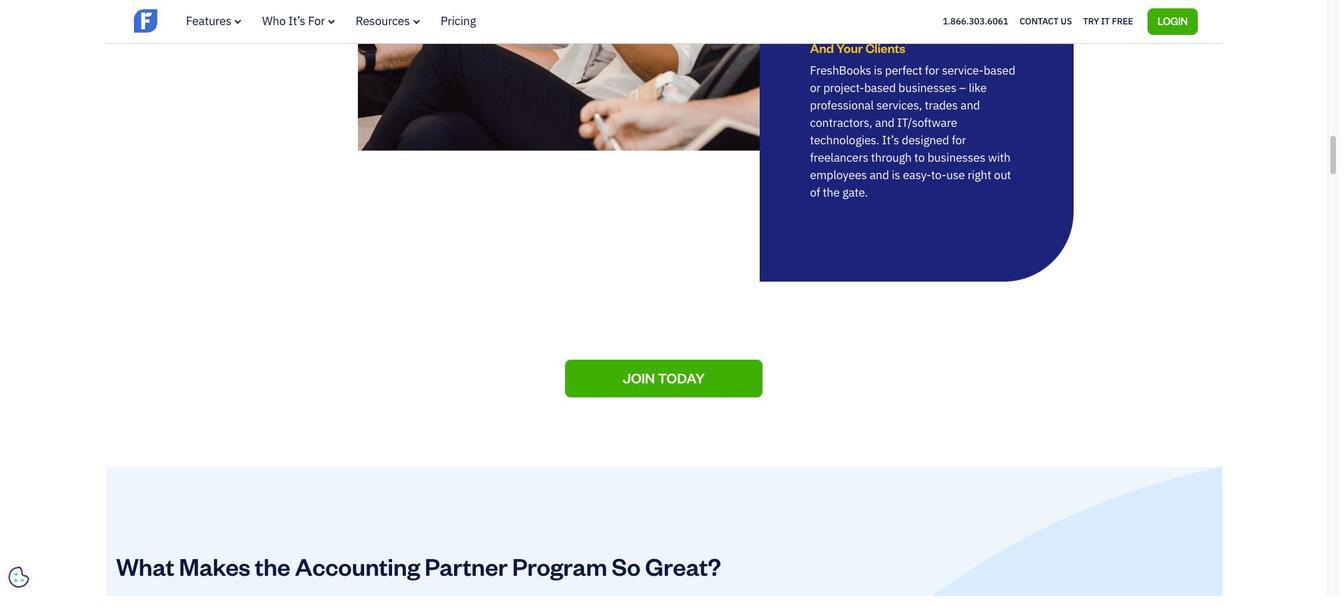 Task type: describe. For each thing, give the bounding box(es) containing it.
the inside and your clients freshbooks is perfect for service-based or project-based businesses – like professional services, trades and contractors, and it/software technologies. it's designed for freelancers through to businesses with employees and is easy-to-use right out of the gate.
[[823, 185, 840, 201]]

0 horizontal spatial for
[[925, 63, 939, 78]]

with
[[988, 150, 1011, 166]]

and your clients freshbooks is perfect for service-based or project-based businesses – like professional services, trades and contractors, and it/software technologies. it's designed for freelancers through to businesses with employees and is easy-to-use right out of the gate.
[[810, 40, 1015, 201]]

features
[[186, 13, 231, 29]]

your
[[836, 40, 863, 56]]

it
[[1101, 15, 1110, 27]]

login link
[[1148, 8, 1198, 35]]

resources
[[356, 13, 410, 29]]

us
[[1061, 15, 1072, 27]]

project-
[[823, 80, 864, 96]]

0 vertical spatial and
[[961, 98, 980, 113]]

freshbooks
[[810, 63, 871, 78]]

cookie consent banner dialog
[[10, 425, 220, 586]]

contractors,
[[810, 115, 872, 131]]

freshbooks logo image
[[134, 8, 242, 34]]

to-
[[931, 168, 946, 183]]

0 vertical spatial businesses
[[899, 80, 957, 96]]

designed
[[902, 133, 949, 148]]

for
[[308, 13, 325, 29]]

or
[[810, 80, 821, 96]]

1 vertical spatial for
[[952, 133, 966, 148]]

program
[[512, 551, 607, 582]]

features link
[[186, 13, 241, 29]]

–
[[959, 80, 966, 96]]

1.866.303.6061
[[943, 15, 1008, 27]]

gate.
[[842, 185, 868, 201]]

through
[[871, 150, 912, 166]]

professional
[[810, 98, 874, 113]]

out
[[994, 168, 1011, 183]]

contact us
[[1020, 15, 1072, 27]]

try
[[1083, 15, 1099, 27]]

1 vertical spatial is
[[892, 168, 900, 183]]

2 vertical spatial and
[[870, 168, 889, 183]]

free
[[1112, 15, 1133, 27]]

1 vertical spatial businesses
[[928, 150, 986, 166]]

0 horizontal spatial is
[[874, 63, 882, 78]]

who it's for
[[262, 13, 325, 29]]

services,
[[876, 98, 922, 113]]

use
[[946, 168, 965, 183]]



Task type: locate. For each thing, give the bounding box(es) containing it.
who
[[262, 13, 286, 29]]

like
[[969, 80, 987, 96]]

1 horizontal spatial the
[[823, 185, 840, 201]]

1.866.303.6061 link
[[943, 15, 1008, 27]]

makes
[[179, 551, 250, 582]]

perfect
[[885, 63, 922, 78]]

pricing
[[441, 13, 476, 29]]

0 vertical spatial for
[[925, 63, 939, 78]]

based
[[984, 63, 1015, 78], [864, 80, 896, 96]]

for right designed at the right of the page
[[952, 133, 966, 148]]

0 horizontal spatial the
[[255, 551, 290, 582]]

1 horizontal spatial is
[[892, 168, 900, 183]]

0 horizontal spatial based
[[864, 80, 896, 96]]

0 horizontal spatial it's
[[288, 13, 305, 29]]

service-
[[942, 63, 984, 78]]

pricing link
[[441, 13, 476, 29]]

0 vertical spatial the
[[823, 185, 840, 201]]

based up services,
[[864, 80, 896, 96]]

contact
[[1020, 15, 1059, 27]]

1 horizontal spatial for
[[952, 133, 966, 148]]

join today
[[623, 369, 705, 387]]

clients
[[865, 40, 905, 56]]

0 vertical spatial based
[[984, 63, 1015, 78]]

is down through
[[892, 168, 900, 183]]

accounting
[[295, 551, 420, 582]]

today
[[658, 369, 705, 387]]

it's
[[288, 13, 305, 29], [882, 133, 899, 148]]

based up like
[[984, 63, 1015, 78]]

try it free
[[1083, 15, 1133, 27]]

freelancers
[[810, 150, 868, 166]]

it's up through
[[882, 133, 899, 148]]

1 horizontal spatial based
[[984, 63, 1015, 78]]

of
[[810, 185, 820, 201]]

cookie preferences image
[[8, 567, 29, 588]]

for right 'perfect'
[[925, 63, 939, 78]]

try it free link
[[1083, 12, 1133, 31]]

1 vertical spatial the
[[255, 551, 290, 582]]

is down clients
[[874, 63, 882, 78]]

and down services,
[[875, 115, 895, 131]]

what
[[116, 551, 174, 582]]

and down like
[[961, 98, 980, 113]]

join
[[623, 369, 655, 387]]

trades
[[925, 98, 958, 113]]

for
[[925, 63, 939, 78], [952, 133, 966, 148]]

to
[[914, 150, 925, 166]]

so
[[612, 551, 641, 582]]

easy-
[[903, 168, 931, 183]]

is
[[874, 63, 882, 78], [892, 168, 900, 183]]

the right makes
[[255, 551, 290, 582]]

1 vertical spatial based
[[864, 80, 896, 96]]

businesses
[[899, 80, 957, 96], [928, 150, 986, 166]]

it's left for
[[288, 13, 305, 29]]

right
[[968, 168, 991, 183]]

great?
[[645, 551, 721, 582]]

contact us link
[[1020, 12, 1072, 31]]

businesses up use
[[928, 150, 986, 166]]

1 vertical spatial and
[[875, 115, 895, 131]]

resources link
[[356, 13, 420, 29]]

businesses up trades
[[899, 80, 957, 96]]

employees
[[810, 168, 867, 183]]

0 vertical spatial is
[[874, 63, 882, 78]]

technologies.
[[810, 133, 879, 148]]

1 vertical spatial it's
[[882, 133, 899, 148]]

the
[[823, 185, 840, 201], [255, 551, 290, 582]]

and down through
[[870, 168, 889, 183]]

partner
[[425, 551, 508, 582]]

it/software
[[897, 115, 957, 131]]

what makes the accounting partner program so great?
[[116, 551, 721, 582]]

and
[[961, 98, 980, 113], [875, 115, 895, 131], [870, 168, 889, 183]]

and
[[810, 40, 834, 56]]

who it's for link
[[262, 13, 335, 29]]

join today link
[[565, 360, 763, 398]]

1 horizontal spatial it's
[[882, 133, 899, 148]]

the right of
[[823, 185, 840, 201]]

login
[[1158, 14, 1188, 27]]

0 vertical spatial it's
[[288, 13, 305, 29]]

it's inside and your clients freshbooks is perfect for service-based or project-based businesses – like professional services, trades and contractors, and it/software technologies. it's designed for freelancers through to businesses with employees and is easy-to-use right out of the gate.
[[882, 133, 899, 148]]



Task type: vqa. For each thing, say whether or not it's contained in the screenshot.
BUY
no



